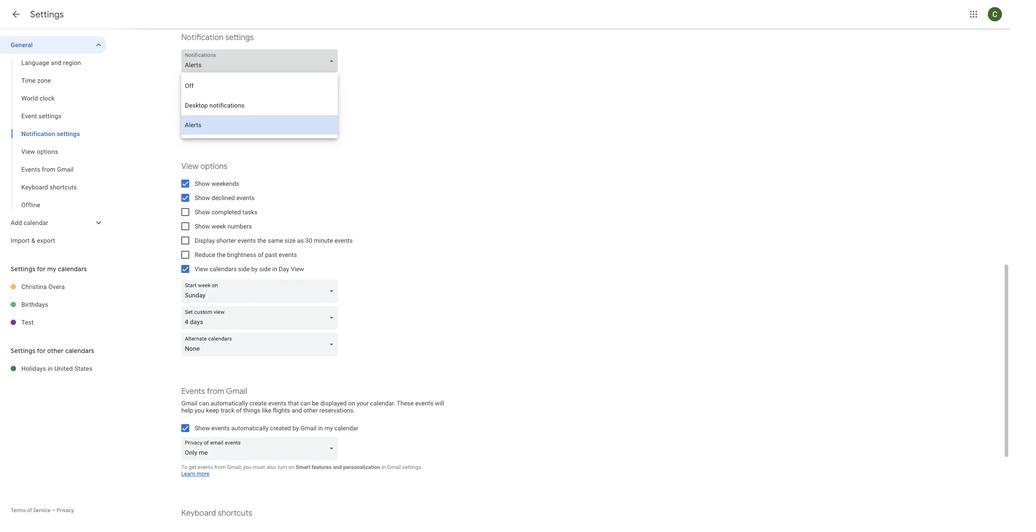 Task type: vqa. For each thing, say whether or not it's contained in the screenshot.
your
yes



Task type: locate. For each thing, give the bounding box(es) containing it.
keyboard
[[21, 184, 48, 191]]

1 vertical spatial other
[[304, 407, 318, 414]]

1 horizontal spatial events
[[181, 387, 205, 397]]

view options inside group
[[21, 148, 58, 155]]

0 vertical spatial for
[[37, 265, 46, 273]]

options up events from gmail at left
[[37, 148, 58, 155]]

1 can from the left
[[199, 400, 209, 407]]

0 horizontal spatial my
[[47, 265, 56, 273]]

events inside to get events from gmail, you must also turn on smart features and personalization in gmail settings. learn more
[[198, 464, 213, 471]]

in left day
[[273, 266, 277, 273]]

from inside "events from gmail gmail can automatically create events that can be displayed on your calendar. these events will help you keep track of things like flights and other reservations."
[[207, 387, 225, 397]]

holidays
[[21, 365, 46, 372]]

0 horizontal spatial the
[[217, 251, 226, 258]]

events from gmail
[[21, 166, 74, 173]]

in down reservations.
[[318, 425, 323, 432]]

and inside "events from gmail gmail can automatically create events that can be displayed on your calendar. these events will help you keep track of things like flights and other reservations."
[[292, 407, 302, 414]]

1 horizontal spatial view options
[[181, 161, 228, 172]]

you inside to get events from gmail, you must also turn on smart features and personalization in gmail settings. learn more
[[243, 464, 252, 471]]

0 horizontal spatial other
[[47, 347, 64, 355]]

1 vertical spatial view options
[[181, 161, 228, 172]]

learn
[[181, 471, 195, 478]]

2 vertical spatial settings
[[11, 347, 35, 355]]

0 vertical spatial other
[[47, 347, 64, 355]]

options inside group
[[37, 148, 58, 155]]

events inside group
[[21, 166, 40, 173]]

from for events from gmail
[[42, 166, 56, 173]]

0 horizontal spatial events
[[21, 166, 40, 173]]

2 vertical spatial of
[[27, 507, 32, 514]]

view right day
[[291, 266, 304, 273]]

show completed tasks
[[195, 209, 258, 216]]

0 vertical spatial settings
[[225, 32, 254, 43]]

can right 'help'
[[199, 400, 209, 407]]

1 horizontal spatial other
[[304, 407, 318, 414]]

0 horizontal spatial can
[[199, 400, 209, 407]]

event
[[21, 113, 37, 120]]

birthdays
[[21, 301, 48, 308]]

show left weekends
[[195, 180, 210, 187]]

0 vertical spatial calendar
[[24, 219, 48, 226]]

settings up christina on the left bottom of page
[[11, 265, 35, 273]]

must
[[253, 464, 265, 471]]

alerts option
[[181, 115, 338, 135]]

gmail up shortcuts
[[57, 166, 74, 173]]

my up christina overa tree item
[[47, 265, 56, 273]]

0 vertical spatial notification settings
[[181, 32, 254, 43]]

desktop notifications option
[[181, 96, 338, 115]]

1 horizontal spatial my
[[325, 425, 333, 432]]

from
[[42, 166, 56, 173], [207, 387, 225, 397], [215, 464, 226, 471]]

0 vertical spatial the
[[258, 237, 266, 244]]

also
[[267, 464, 277, 471]]

events up 'help'
[[181, 387, 205, 397]]

events up keyboard
[[21, 166, 40, 173]]

1 side from the left
[[238, 266, 250, 273]]

2 horizontal spatial and
[[333, 464, 342, 471]]

0 horizontal spatial notification settings
[[21, 130, 80, 137]]

gmail up the track
[[226, 387, 247, 397]]

personalization
[[343, 464, 381, 471]]

notification settings inside group
[[21, 130, 80, 137]]

1 vertical spatial calendar
[[335, 425, 359, 432]]

3 show from the top
[[195, 209, 210, 216]]

2 vertical spatial settings
[[57, 130, 80, 137]]

off option
[[181, 76, 338, 96]]

0 horizontal spatial calendar
[[24, 219, 48, 226]]

show up display
[[195, 223, 210, 230]]

you left must on the bottom left of page
[[243, 464, 252, 471]]

0 horizontal spatial side
[[238, 266, 250, 273]]

settings up holidays
[[11, 347, 35, 355]]

the
[[258, 237, 266, 244], [217, 251, 226, 258]]

view options
[[21, 148, 58, 155], [181, 161, 228, 172]]

calendars for settings for other calendars
[[65, 347, 94, 355]]

and
[[51, 59, 62, 66], [292, 407, 302, 414], [333, 464, 342, 471]]

same
[[268, 237, 283, 244]]

united
[[54, 365, 73, 372]]

calendars up states
[[65, 347, 94, 355]]

and left region
[[51, 59, 62, 66]]

more
[[197, 471, 210, 478]]

past
[[265, 251, 277, 258]]

options up show weekends
[[201, 161, 228, 172]]

1 vertical spatial notification settings
[[21, 130, 80, 137]]

learn more link
[[181, 471, 210, 478]]

events
[[237, 194, 255, 201], [238, 237, 256, 244], [335, 237, 353, 244], [279, 251, 297, 258], [268, 400, 287, 407], [416, 400, 434, 407], [212, 425, 230, 432], [198, 464, 213, 471]]

christina overa
[[21, 283, 65, 290]]

notification inside group
[[21, 130, 55, 137]]

settings heading
[[30, 9, 64, 20]]

1 vertical spatial notification
[[21, 130, 55, 137]]

gmail left settings. at the left bottom of the page
[[387, 464, 401, 471]]

gmail left keep
[[181, 400, 198, 407]]

me
[[213, 121, 222, 128]]

of right the track
[[236, 407, 242, 414]]

0 horizontal spatial on
[[289, 464, 295, 471]]

5 show from the top
[[195, 425, 210, 432]]

events inside "events from gmail gmail can automatically create events that can be displayed on your calendar. these events will help you keep track of things like flights and other reservations."
[[181, 387, 205, 397]]

automatically inside "events from gmail gmail can automatically create events that can be displayed on your calendar. these events will help you keep track of things like flights and other reservations."
[[211, 400, 248, 407]]

in inside tree item
[[48, 365, 53, 372]]

for up christina overa
[[37, 265, 46, 273]]

in left united
[[48, 365, 53, 372]]

0 horizontal spatial options
[[37, 148, 58, 155]]

0 vertical spatial from
[[42, 166, 56, 173]]

calendars up overa
[[58, 265, 87, 273]]

view options up show weekends
[[181, 161, 228, 172]]

calendars
[[58, 265, 87, 273], [210, 266, 237, 273], [65, 347, 94, 355]]

1 vertical spatial from
[[207, 387, 225, 397]]

notify me only if i have responded "yes" or "maybe"
[[195, 121, 335, 128]]

side down past
[[259, 266, 271, 273]]

you right 'help'
[[195, 407, 205, 414]]

by down reduce the brightness of past events
[[252, 266, 258, 273]]

0 vertical spatial you
[[195, 407, 205, 414]]

from up keep
[[207, 387, 225, 397]]

2 vertical spatial from
[[215, 464, 226, 471]]

of left past
[[258, 251, 264, 258]]

1 for from the top
[[37, 265, 46, 273]]

1 vertical spatial on
[[289, 464, 295, 471]]

reservations.
[[320, 407, 355, 414]]

privacy
[[57, 507, 74, 514]]

group containing language and region
[[0, 54, 107, 214]]

1 horizontal spatial side
[[259, 266, 271, 273]]

0 vertical spatial automatically
[[211, 400, 248, 407]]

0 horizontal spatial view options
[[21, 148, 58, 155]]

import & export
[[11, 237, 55, 244]]

view
[[21, 148, 35, 155], [181, 161, 199, 172], [195, 266, 208, 273], [291, 266, 304, 273]]

tree
[[0, 36, 107, 250]]

1 vertical spatial settings
[[11, 265, 35, 273]]

2 show from the top
[[195, 194, 210, 201]]

event settings
[[21, 113, 62, 120]]

show for show weekends
[[195, 180, 210, 187]]

settings for settings
[[30, 9, 64, 20]]

from up 'keyboard shortcuts'
[[42, 166, 56, 173]]

keyboard shortcuts
[[21, 184, 77, 191]]

1 horizontal spatial on
[[348, 400, 355, 407]]

None field
[[181, 49, 342, 72], [181, 280, 342, 303], [181, 306, 342, 330], [181, 333, 342, 356], [181, 437, 342, 460], [181, 49, 342, 72], [181, 280, 342, 303], [181, 306, 342, 330], [181, 333, 342, 356], [181, 437, 342, 460]]

events right minute at the top left of the page
[[335, 237, 353, 244]]

other right that
[[304, 407, 318, 414]]

show down keep
[[195, 425, 210, 432]]

events down the track
[[212, 425, 230, 432]]

service
[[33, 507, 51, 514]]

1 vertical spatial settings
[[39, 113, 62, 120]]

notification
[[181, 32, 224, 43], [21, 130, 55, 137]]

track
[[221, 407, 235, 414]]

0 horizontal spatial and
[[51, 59, 62, 66]]

30
[[306, 237, 313, 244]]

size
[[285, 237, 296, 244]]

on left your
[[348, 400, 355, 407]]

automatically left create
[[211, 400, 248, 407]]

holidays in united states tree item
[[0, 360, 107, 378]]

of
[[258, 251, 264, 258], [236, 407, 242, 414], [27, 507, 32, 514]]

0 horizontal spatial you
[[195, 407, 205, 414]]

show for show declined events
[[195, 194, 210, 201]]

1 horizontal spatial notification
[[181, 32, 224, 43]]

for
[[37, 265, 46, 273], [37, 347, 46, 355]]

–
[[52, 507, 55, 514]]

on right turn
[[289, 464, 295, 471]]

view options up events from gmail at left
[[21, 148, 58, 155]]

1 horizontal spatial the
[[258, 237, 266, 244]]

0 vertical spatial my
[[47, 265, 56, 273]]

other inside "events from gmail gmail can automatically create events that can be displayed on your calendar. these events will help you keep track of things like flights and other reservations."
[[304, 407, 318, 414]]

things
[[244, 407, 261, 414]]

other up holidays in united states
[[47, 347, 64, 355]]

1 horizontal spatial calendar
[[335, 425, 359, 432]]

events up tasks
[[237, 194, 255, 201]]

for up holidays
[[37, 347, 46, 355]]

weekends
[[212, 180, 240, 187]]

calendars down reduce
[[210, 266, 237, 273]]

play
[[195, 106, 207, 113]]

side
[[238, 266, 250, 273], [259, 266, 271, 273]]

the left same
[[258, 237, 266, 244]]

1 horizontal spatial and
[[292, 407, 302, 414]]

from inside group
[[42, 166, 56, 173]]

view up events from gmail at left
[[21, 148, 35, 155]]

1 horizontal spatial options
[[201, 161, 228, 172]]

show
[[195, 180, 210, 187], [195, 194, 210, 201], [195, 209, 210, 216], [195, 223, 210, 230], [195, 425, 210, 432]]

of right terms
[[27, 507, 32, 514]]

1 horizontal spatial you
[[243, 464, 252, 471]]

settings right go back icon
[[30, 9, 64, 20]]

notifications list box
[[181, 72, 338, 138]]

you inside "events from gmail gmail can automatically create events that can be displayed on your calendar. these events will help you keep track of things like flights and other reservations."
[[195, 407, 205, 414]]

events left will
[[416, 400, 434, 407]]

calendar down reservations.
[[335, 425, 359, 432]]

2 horizontal spatial of
[[258, 251, 264, 258]]

and right features
[[333, 464, 342, 471]]

in
[[273, 266, 277, 273], [48, 365, 53, 372], [318, 425, 323, 432], [382, 464, 386, 471]]

events right get
[[198, 464, 213, 471]]

0 vertical spatial options
[[37, 148, 58, 155]]

0 vertical spatial on
[[348, 400, 355, 407]]

privacy link
[[57, 507, 74, 514]]

declined
[[212, 194, 235, 201]]

like
[[262, 407, 272, 414]]

1 horizontal spatial can
[[301, 400, 311, 407]]

and inside to get events from gmail, you must also turn on smart features and personalization in gmail settings. learn more
[[333, 464, 342, 471]]

2 vertical spatial and
[[333, 464, 342, 471]]

side down reduce the brightness of past events
[[238, 266, 250, 273]]

1 vertical spatial you
[[243, 464, 252, 471]]

0 vertical spatial settings
[[30, 9, 64, 20]]

0 vertical spatial view options
[[21, 148, 58, 155]]

1 vertical spatial for
[[37, 347, 46, 355]]

play notification sounds
[[195, 106, 261, 113]]

test link
[[21, 314, 107, 331]]

1 horizontal spatial of
[[236, 407, 242, 414]]

2 for from the top
[[37, 347, 46, 355]]

settings for my calendars tree
[[0, 278, 107, 331]]

events up reduce the brightness of past events
[[238, 237, 256, 244]]

show down show weekends
[[195, 194, 210, 201]]

options
[[37, 148, 58, 155], [201, 161, 228, 172]]

my down reservations.
[[325, 425, 333, 432]]

get
[[189, 464, 196, 471]]

clock
[[40, 95, 55, 102]]

the down shorter
[[217, 251, 226, 258]]

automatically
[[211, 400, 248, 407], [231, 425, 269, 432]]

in right personalization
[[382, 464, 386, 471]]

0 horizontal spatial by
[[252, 266, 258, 273]]

0 horizontal spatial notification
[[21, 130, 55, 137]]

0 vertical spatial and
[[51, 59, 62, 66]]

group
[[0, 54, 107, 214]]

show left completed
[[195, 209, 210, 216]]

my
[[47, 265, 56, 273], [325, 425, 333, 432]]

1 vertical spatial of
[[236, 407, 242, 414]]

calendar up &
[[24, 219, 48, 226]]

4 show from the top
[[195, 223, 210, 230]]

other
[[47, 347, 64, 355], [304, 407, 318, 414]]

general tree item
[[0, 36, 107, 54]]

view inside group
[[21, 148, 35, 155]]

world clock
[[21, 95, 55, 102]]

and right flights
[[292, 407, 302, 414]]

from left gmail,
[[215, 464, 226, 471]]

1 show from the top
[[195, 180, 210, 187]]

1 vertical spatial options
[[201, 161, 228, 172]]

1 vertical spatial by
[[293, 425, 299, 432]]

by right the created at bottom
[[293, 425, 299, 432]]

settings for settings for my calendars
[[11, 265, 35, 273]]

1 vertical spatial events
[[181, 387, 205, 397]]

automatically down things
[[231, 425, 269, 432]]

0 vertical spatial events
[[21, 166, 40, 173]]

birthdays tree item
[[0, 296, 107, 314]]

1 vertical spatial and
[[292, 407, 302, 414]]

0 vertical spatial notification
[[181, 32, 224, 43]]

can left be
[[301, 400, 311, 407]]

created
[[270, 425, 291, 432]]



Task type: describe. For each thing, give the bounding box(es) containing it.
1 vertical spatial automatically
[[231, 425, 269, 432]]

language and region
[[21, 59, 81, 66]]

1 vertical spatial the
[[217, 251, 226, 258]]

view down reduce
[[195, 266, 208, 273]]

have
[[245, 121, 258, 128]]

be
[[312, 400, 319, 407]]

gmail inside group
[[57, 166, 74, 173]]

1 vertical spatial my
[[325, 425, 333, 432]]

show for show week numbers
[[195, 223, 210, 230]]

if
[[236, 121, 240, 128]]

birthdays link
[[21, 296, 107, 314]]

as
[[297, 237, 304, 244]]

your
[[357, 400, 369, 407]]

numbers
[[228, 223, 252, 230]]

displayed
[[321, 400, 347, 407]]

sounds
[[241, 106, 261, 113]]

keep
[[206, 407, 219, 414]]

events for events from gmail gmail can automatically create events that can be displayed on your calendar. these events will help you keep track of things like flights and other reservations.
[[181, 387, 205, 397]]

only
[[223, 121, 235, 128]]

go back image
[[11, 9, 21, 20]]

gmail down be
[[301, 425, 317, 432]]

settings for my calendars
[[11, 265, 87, 273]]

brightness
[[227, 251, 257, 258]]

responded
[[259, 121, 289, 128]]

smart
[[296, 464, 311, 471]]

show week numbers
[[195, 223, 252, 230]]

gmail inside to get events from gmail, you must also turn on smart features and personalization in gmail settings. learn more
[[387, 464, 401, 471]]

show events automatically created by gmail in my calendar
[[195, 425, 359, 432]]

overa
[[48, 283, 65, 290]]

terms
[[11, 507, 26, 514]]

week
[[212, 223, 226, 230]]

tasks
[[243, 209, 258, 216]]

flights
[[273, 407, 290, 414]]

help
[[181, 407, 193, 414]]

create
[[250, 400, 267, 407]]

to
[[181, 464, 187, 471]]

shorter
[[216, 237, 236, 244]]

0 horizontal spatial of
[[27, 507, 32, 514]]

view up show weekends
[[181, 161, 199, 172]]

reduce the brightness of past events
[[195, 251, 297, 258]]

time
[[21, 77, 36, 84]]

show weekends
[[195, 180, 240, 187]]

notification
[[208, 106, 239, 113]]

"maybe"
[[313, 121, 335, 128]]

completed
[[212, 209, 241, 216]]

0 vertical spatial by
[[252, 266, 258, 273]]

notify
[[195, 121, 211, 128]]

export
[[37, 237, 55, 244]]

"yes"
[[290, 121, 304, 128]]

show declined events
[[195, 194, 255, 201]]

day
[[279, 266, 289, 273]]

for for my
[[37, 265, 46, 273]]

2 can from the left
[[301, 400, 311, 407]]

features
[[312, 464, 332, 471]]

test
[[21, 319, 34, 326]]

to get events from gmail, you must also turn on smart features and personalization in gmail settings. learn more
[[181, 464, 423, 478]]

calendar inside 'tree'
[[24, 219, 48, 226]]

of inside "events from gmail gmail can automatically create events that can be displayed on your calendar. these events will help you keep track of things like flights and other reservations."
[[236, 407, 242, 414]]

on inside to get events from gmail, you must also turn on smart features and personalization in gmail settings. learn more
[[289, 464, 295, 471]]

christina
[[21, 283, 47, 290]]

show for show events automatically created by gmail in my calendar
[[195, 425, 210, 432]]

events left that
[[268, 400, 287, 407]]

0 vertical spatial of
[[258, 251, 264, 258]]

region
[[63, 59, 81, 66]]

turn
[[278, 464, 287, 471]]

time zone
[[21, 77, 51, 84]]

or
[[306, 121, 311, 128]]

display shorter events the same size as 30 minute events
[[195, 237, 353, 244]]

that
[[288, 400, 299, 407]]

holidays in united states link
[[21, 360, 107, 378]]

these
[[397, 400, 414, 407]]

add calendar
[[11, 219, 48, 226]]

states
[[74, 365, 93, 372]]

settings.
[[403, 464, 423, 471]]

terms of service link
[[11, 507, 51, 514]]

on inside "events from gmail gmail can automatically create events that can be displayed on your calendar. these events will help you keep track of things like flights and other reservations."
[[348, 400, 355, 407]]

view calendars side by side in day view
[[195, 266, 304, 273]]

reduce
[[195, 251, 215, 258]]

from inside to get events from gmail, you must also turn on smart features and personalization in gmail settings. learn more
[[215, 464, 226, 471]]

add
[[11, 219, 22, 226]]

1 horizontal spatial by
[[293, 425, 299, 432]]

for for other
[[37, 347, 46, 355]]

world
[[21, 95, 38, 102]]

will
[[435, 400, 445, 407]]

zone
[[37, 77, 51, 84]]

1 horizontal spatial notification settings
[[181, 32, 254, 43]]

offline
[[21, 201, 40, 209]]

events down size
[[279, 251, 297, 258]]

&
[[31, 237, 35, 244]]

calendars for settings for my calendars
[[58, 265, 87, 273]]

from for events from gmail gmail can automatically create events that can be displayed on your calendar. these events will help you keep track of things like flights and other reservations.
[[207, 387, 225, 397]]

i
[[241, 121, 243, 128]]

2 side from the left
[[259, 266, 271, 273]]

settings for settings for other calendars
[[11, 347, 35, 355]]

settings for other calendars
[[11, 347, 94, 355]]

shortcuts
[[50, 184, 77, 191]]

terms of service – privacy
[[11, 507, 74, 514]]

christina overa tree item
[[0, 278, 107, 296]]

holidays in united states
[[21, 365, 93, 372]]

language
[[21, 59, 49, 66]]

in inside to get events from gmail, you must also turn on smart features and personalization in gmail settings. learn more
[[382, 464, 386, 471]]

tree containing general
[[0, 36, 107, 250]]

show for show completed tasks
[[195, 209, 210, 216]]

and inside group
[[51, 59, 62, 66]]

events from gmail gmail can automatically create events that can be displayed on your calendar. these events will help you keep track of things like flights and other reservations.
[[181, 387, 445, 414]]

import
[[11, 237, 30, 244]]

test tree item
[[0, 314, 107, 331]]

events for events from gmail
[[21, 166, 40, 173]]

calendar.
[[371, 400, 396, 407]]

general
[[11, 41, 33, 48]]



